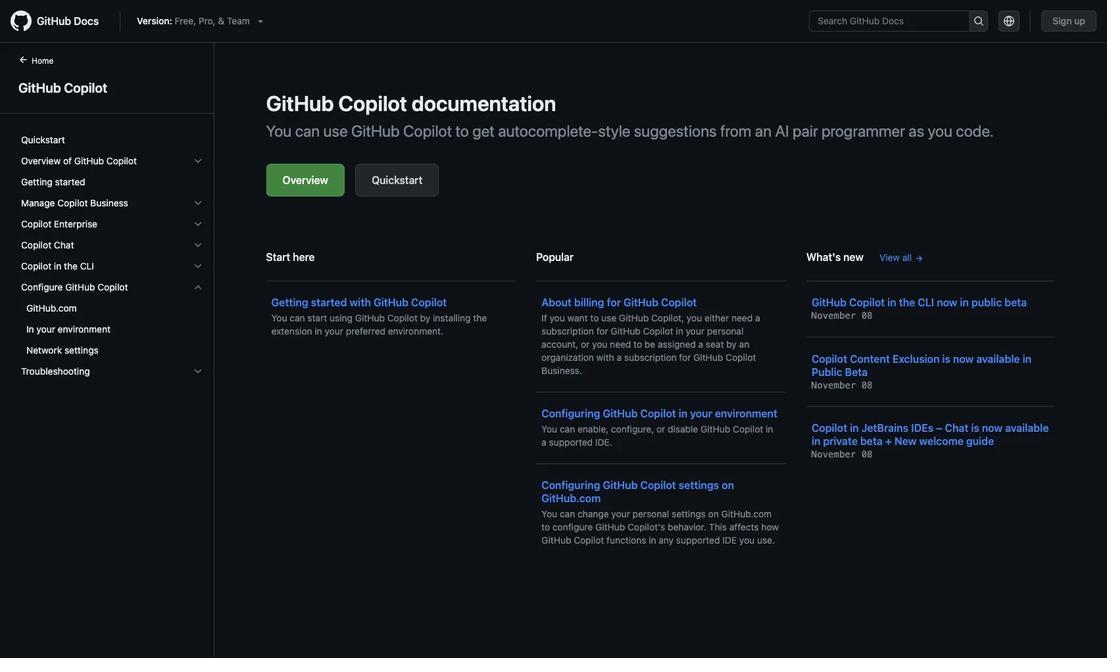 Task type: vqa. For each thing, say whether or not it's contained in the screenshot.


Task type: describe. For each thing, give the bounding box(es) containing it.
beta inside github copilot in the cli now in public beta november 08
[[1005, 296, 1027, 309]]

november 08 element for in
[[812, 449, 873, 460]]

you right if
[[550, 313, 565, 324]]

1 horizontal spatial quickstart link
[[355, 164, 439, 197]]

sc 9kayk9 0 image for business
[[193, 198, 203, 209]]

business
[[90, 198, 128, 209]]

overview for overview of github copilot
[[21, 156, 61, 166]]

copilot enterprise
[[21, 219, 97, 230]]

0 horizontal spatial on
[[708, 509, 719, 520]]

copilot in the cli
[[21, 261, 94, 272]]

a right either
[[755, 313, 760, 324]]

github copilot in the cli now in public beta november 08
[[812, 296, 1027, 321]]

chat inside the copilot in jetbrains ides – chat is now available in private beta + new welcome guide november 08
[[945, 422, 969, 434]]

in your environment link
[[16, 319, 209, 340]]

sc 9kayk9 0 image for copilot
[[193, 282, 203, 293]]

suggestions
[[634, 122, 717, 140]]

copilot chat
[[21, 240, 74, 251]]

1 horizontal spatial github.com
[[541, 492, 601, 505]]

copilot's
[[628, 522, 665, 533]]

home
[[32, 56, 53, 65]]

+
[[885, 435, 892, 448]]

november inside the copilot in jetbrains ides – chat is now available in private beta + new welcome guide november 08
[[812, 449, 856, 460]]

to inside github copilot documentation you can use github copilot to get autocomplete-style suggestions from an ai pair programmer as you code.
[[456, 122, 469, 140]]

a right organization
[[617, 352, 622, 363]]

change
[[578, 509, 609, 520]]

github docs link
[[11, 11, 109, 32]]

use inside github copilot documentation you can use github copilot to get autocomplete-style suggestions from an ai pair programmer as you code.
[[323, 122, 348, 140]]

github docs
[[37, 15, 99, 27]]

Search GitHub Docs search field
[[810, 11, 969, 31]]

the inside github copilot in the cli now in public beta november 08
[[899, 296, 915, 309]]

network settings link
[[16, 340, 209, 361]]

home link
[[13, 55, 75, 68]]

cli inside github copilot in the cli now in public beta november 08
[[918, 296, 934, 309]]

in your environment
[[26, 324, 110, 335]]

preferred
[[346, 326, 386, 337]]

getting for getting started
[[21, 177, 52, 187]]

copilot inside dropdown button
[[57, 198, 88, 209]]

beta
[[845, 366, 868, 378]]

getting for getting started with github copilot you can start using github copilot by installing the extension in your preferred environment.
[[271, 296, 308, 309]]

content
[[850, 353, 890, 365]]

2 vertical spatial github.com
[[721, 509, 772, 520]]

about billing for github copilot if you want to use github copilot, you either need a subscription for github copilot in your personal account, or you need to be assigned a seat by an organization  with a subscription for github copilot business.
[[541, 296, 760, 376]]

personal inside configuring github copilot settings on github.com you can change your personal settings on github.com to configure github copilot's behavior. this affects how github copilot functions in any supported ide you use.
[[633, 509, 669, 520]]

sign
[[1053, 15, 1072, 26]]

an inside github copilot documentation you can use github copilot to get autocomplete-style suggestions from an ai pair programmer as you code.
[[755, 122, 772, 140]]

copilot inside the copilot in jetbrains ides – chat is now available in private beta + new welcome guide november 08
[[812, 422, 847, 434]]

ide.
[[595, 437, 612, 448]]

popular
[[536, 251, 574, 263]]

free,
[[175, 15, 196, 26]]

beta inside the copilot in jetbrains ides – chat is now available in private beta + new welcome guide november 08
[[860, 435, 883, 448]]

a left seat
[[698, 339, 703, 350]]

sc 9kayk9 0 image for troubleshooting
[[193, 366, 203, 377]]

using
[[330, 313, 353, 324]]

&
[[218, 15, 224, 26]]

public
[[812, 366, 842, 378]]

can inside the getting started with github copilot you can start using github copilot by installing the extension in your preferred environment.
[[290, 313, 305, 324]]

use.
[[757, 535, 775, 546]]

as
[[909, 122, 924, 140]]

overview of github copilot
[[21, 156, 137, 166]]

installing
[[433, 313, 471, 324]]

github copilot element
[[0, 53, 214, 657]]

configure
[[552, 522, 593, 533]]

copilot inside copilot content exclusion is now available in public beta november 08
[[812, 353, 847, 365]]

start
[[266, 251, 290, 263]]

–
[[936, 422, 942, 434]]

troubleshooting button
[[16, 361, 209, 382]]

assigned
[[658, 339, 696, 350]]

manage
[[21, 198, 55, 209]]

with inside about billing for github copilot if you want to use github copilot, you either need a subscription for github copilot in your personal account, or you need to be assigned a seat by an organization  with a subscription for github copilot business.
[[596, 352, 614, 363]]

november 08 element for content
[[812, 380, 873, 391]]

configure github copilot
[[21, 282, 128, 293]]

configure
[[21, 282, 63, 293]]

1 vertical spatial settings
[[679, 479, 719, 492]]

public
[[972, 296, 1002, 309]]

select language: current language is english image
[[1004, 16, 1014, 26]]

programmer
[[822, 122, 905, 140]]

billing
[[574, 296, 604, 309]]

can inside the configuring github copilot in your environment you can enable, configure, or disable github copilot in a supported ide.
[[560, 424, 575, 435]]

if
[[541, 313, 547, 324]]

can inside github copilot documentation you can use github copilot to get autocomplete-style suggestions from an ai pair programmer as you code.
[[295, 122, 320, 140]]

personal inside about billing for github copilot if you want to use github copilot, you either need a subscription for github copilot in your personal account, or you need to be assigned a seat by an organization  with a subscription for github copilot business.
[[707, 326, 744, 337]]

available inside copilot content exclusion is now available in public beta november 08
[[976, 353, 1020, 365]]

started for getting started
[[55, 177, 85, 187]]

you inside configuring github copilot settings on github.com you can change your personal settings on github.com to configure github copilot's behavior. this affects how github copilot functions in any supported ide you use.
[[739, 535, 755, 546]]

either
[[705, 313, 729, 324]]

autocomplete-
[[498, 122, 598, 140]]

your inside about billing for github copilot if you want to use github copilot, you either need a subscription for github copilot in your personal account, or you need to be assigned a seat by an organization  with a subscription for github copilot business.
[[686, 326, 705, 337]]

chat inside dropdown button
[[54, 240, 74, 251]]

getting started with github copilot you can start using github copilot by installing the extension in your preferred environment.
[[271, 296, 487, 337]]

configuring for configuring github copilot in your environment
[[541, 408, 600, 420]]

november for copilot
[[812, 380, 856, 391]]

what's
[[806, 251, 841, 263]]

08 inside the copilot in jetbrains ides – chat is now available in private beta + new welcome guide november 08
[[862, 449, 873, 460]]

new
[[895, 435, 917, 448]]

0 vertical spatial quickstart link
[[16, 130, 209, 151]]

you up organization
[[592, 339, 607, 350]]

the inside the "copilot in the cli" 'dropdown button'
[[64, 261, 78, 272]]

github inside github copilot in the cli now in public beta november 08
[[812, 296, 847, 309]]

view
[[879, 252, 900, 263]]

code.
[[956, 122, 994, 140]]

your inside the getting started with github copilot you can start using github copilot by installing the extension in your preferred environment.
[[325, 326, 343, 337]]

2 vertical spatial settings
[[672, 509, 706, 520]]

1 vertical spatial subscription
[[624, 352, 677, 363]]

behavior.
[[668, 522, 706, 533]]

in
[[26, 324, 34, 335]]

github.com link
[[16, 298, 209, 319]]

copilot in jetbrains ides – chat is now available in private beta + new welcome guide november 08
[[812, 422, 1049, 460]]

ide
[[722, 535, 737, 546]]

configuring for configuring github copilot settings on github.com
[[541, 479, 600, 492]]

you inside github copilot documentation you can use github copilot to get autocomplete-style suggestions from an ai pair programmer as you code.
[[928, 122, 952, 140]]

configuring github copilot settings on github.com you can change your personal settings on github.com to configure github copilot's behavior. this affects how github copilot functions in any supported ide you use.
[[541, 479, 779, 546]]

environment inside the configuring github copilot in your environment you can enable, configure, or disable github copilot in a supported ide.
[[715, 408, 777, 420]]

08 for content
[[862, 380, 873, 391]]

documentation
[[412, 91, 556, 116]]

copilot,
[[651, 313, 684, 324]]

github copilot link
[[16, 78, 198, 97]]

what's new
[[806, 251, 864, 263]]

overview link
[[266, 164, 345, 197]]

configure github copilot button
[[16, 277, 209, 298]]

version: free, pro, & team
[[137, 15, 250, 26]]

disable
[[668, 424, 698, 435]]

seat
[[706, 339, 724, 350]]

pair
[[793, 122, 818, 140]]

you inside the getting started with github copilot you can start using github copilot by installing the extension in your preferred environment.
[[271, 313, 287, 324]]

supported inside configuring github copilot settings on github.com you can change your personal settings on github.com to configure github copilot's behavior. this affects how github copilot functions in any supported ide you use.
[[676, 535, 720, 546]]

environment.
[[388, 326, 443, 337]]

you inside github copilot documentation you can use github copilot to get autocomplete-style suggestions from an ai pair programmer as you code.
[[266, 122, 292, 140]]

guide
[[966, 435, 994, 448]]

0 vertical spatial subscription
[[541, 326, 594, 337]]

by inside the getting started with github copilot you can start using github copilot by installing the extension in your preferred environment.
[[420, 313, 430, 324]]

an inside about billing for github copilot if you want to use github copilot, you either need a subscription for github copilot in your personal account, or you need to be assigned a seat by an organization  with a subscription for github copilot business.
[[739, 339, 749, 350]]

extension
[[271, 326, 312, 337]]



Task type: locate. For each thing, give the bounding box(es) containing it.
this
[[709, 522, 727, 533]]

with right organization
[[596, 352, 614, 363]]

2 vertical spatial now
[[982, 422, 1003, 434]]

1 configure github copilot element from the top
[[11, 277, 214, 361]]

getting up extension
[[271, 296, 308, 309]]

1 vertical spatial environment
[[715, 408, 777, 420]]

to
[[456, 122, 469, 140], [590, 313, 599, 324], [634, 339, 642, 350], [541, 522, 550, 533]]

getting inside the getting started with github copilot you can start using github copilot by installing the extension in your preferred environment.
[[271, 296, 308, 309]]

copilot
[[64, 80, 107, 95], [338, 91, 407, 116], [403, 122, 452, 140], [106, 156, 137, 166], [57, 198, 88, 209], [21, 219, 51, 230], [21, 240, 51, 251], [21, 261, 51, 272], [98, 282, 128, 293], [411, 296, 447, 309], [661, 296, 697, 309], [849, 296, 885, 309], [387, 313, 418, 324], [643, 326, 673, 337], [726, 352, 756, 363], [812, 353, 847, 365], [640, 408, 676, 420], [812, 422, 847, 434], [733, 424, 763, 435], [640, 479, 676, 492], [574, 535, 604, 546]]

november inside github copilot in the cli now in public beta november 08
[[812, 310, 856, 321]]

cli up configure github copilot
[[80, 261, 94, 272]]

copilot inside github copilot in the cli now in public beta november 08
[[849, 296, 885, 309]]

sc 9kayk9 0 image inside the "manage copilot business" dropdown button
[[193, 198, 203, 209]]

november 08 element down beta
[[812, 380, 873, 391]]

2 vertical spatial for
[[679, 352, 691, 363]]

1 vertical spatial sc 9kayk9 0 image
[[193, 282, 203, 293]]

the right 'installing'
[[473, 313, 487, 324]]

1 sc 9kayk9 0 image from the top
[[193, 156, 203, 166]]

0 vertical spatial 08
[[862, 310, 873, 321]]

1 vertical spatial github.com
[[541, 492, 601, 505]]

0 horizontal spatial quickstart
[[21, 135, 65, 145]]

0 vertical spatial now
[[937, 296, 957, 309]]

for down billing at right top
[[596, 326, 608, 337]]

0 vertical spatial chat
[[54, 240, 74, 251]]

1 vertical spatial by
[[726, 339, 737, 350]]

0 horizontal spatial environment
[[58, 324, 110, 335]]

overview for overview
[[283, 174, 328, 186]]

sc 9kayk9 0 image inside troubleshooting dropdown button
[[193, 366, 203, 377]]

github.com
[[26, 303, 77, 314], [541, 492, 601, 505], [721, 509, 772, 520]]

1 horizontal spatial personal
[[707, 326, 744, 337]]

0 vertical spatial environment
[[58, 324, 110, 335]]

3 08 from the top
[[862, 449, 873, 460]]

0 horizontal spatial with
[[350, 296, 371, 309]]

quickstart link
[[16, 130, 209, 151], [355, 164, 439, 197]]

beta right public
[[1005, 296, 1027, 309]]

use down billing at right top
[[601, 313, 616, 324]]

1 vertical spatial chat
[[945, 422, 969, 434]]

1 horizontal spatial the
[[473, 313, 487, 324]]

1 vertical spatial started
[[311, 296, 347, 309]]

started down of
[[55, 177, 85, 187]]

functions
[[607, 535, 646, 546]]

in inside copilot content exclusion is now available in public beta november 08
[[1023, 353, 1031, 365]]

0 horizontal spatial an
[[739, 339, 749, 350]]

1 vertical spatial 08
[[862, 380, 873, 391]]

1 vertical spatial beta
[[860, 435, 883, 448]]

you inside the configuring github copilot in your environment you can enable, configure, or disable github copilot in a supported ide.
[[541, 424, 557, 435]]

0 horizontal spatial started
[[55, 177, 85, 187]]

use inside about billing for github copilot if you want to use github copilot, you either need a subscription for github copilot in your personal account, or you need to be assigned a seat by an organization  with a subscription for github copilot business.
[[601, 313, 616, 324]]

1 08 from the top
[[862, 310, 873, 321]]

0 vertical spatial quickstart
[[21, 135, 65, 145]]

github inside 'dropdown button'
[[65, 282, 95, 293]]

0 horizontal spatial chat
[[54, 240, 74, 251]]

2 sc 9kayk9 0 image from the top
[[193, 219, 203, 230]]

network
[[26, 345, 62, 356]]

settings
[[64, 345, 99, 356], [679, 479, 719, 492], [672, 509, 706, 520]]

the down all
[[899, 296, 915, 309]]

in inside the "copilot in the cli" 'dropdown button'
[[54, 261, 61, 272]]

any
[[659, 535, 674, 546]]

sc 9kayk9 0 image inside overview of github copilot dropdown button
[[193, 156, 203, 166]]

can
[[295, 122, 320, 140], [290, 313, 305, 324], [560, 424, 575, 435], [560, 509, 575, 520]]

subscription down be
[[624, 352, 677, 363]]

2 vertical spatial 08
[[862, 449, 873, 460]]

account,
[[541, 339, 578, 350]]

2 08 from the top
[[862, 380, 873, 391]]

1 vertical spatial is
[[971, 422, 979, 434]]

1 horizontal spatial started
[[311, 296, 347, 309]]

you up extension
[[271, 313, 287, 324]]

your down using
[[325, 326, 343, 337]]

now right the exclusion
[[953, 353, 974, 365]]

1 horizontal spatial cli
[[918, 296, 934, 309]]

overview
[[21, 156, 61, 166], [283, 174, 328, 186]]

or left disable
[[656, 424, 665, 435]]

settings inside configure github copilot element
[[64, 345, 99, 356]]

view all
[[879, 252, 912, 263]]

cli down the view all link
[[918, 296, 934, 309]]

supported down enable,
[[549, 437, 593, 448]]

your right the in
[[36, 324, 55, 335]]

0 vertical spatial configuring
[[541, 408, 600, 420]]

now left public
[[937, 296, 957, 309]]

sc 9kayk9 0 image
[[193, 156, 203, 166], [193, 219, 203, 230], [193, 240, 203, 251], [193, 261, 203, 272], [193, 366, 203, 377]]

supported
[[549, 437, 593, 448], [676, 535, 720, 546]]

sc 9kayk9 0 image
[[193, 198, 203, 209], [193, 282, 203, 293]]

0 vertical spatial getting
[[21, 177, 52, 187]]

can left enable,
[[560, 424, 575, 435]]

triangle down image
[[255, 16, 266, 26]]

configure github copilot element containing configure github copilot
[[11, 277, 214, 361]]

the inside the getting started with github copilot you can start using github copilot by installing the extension in your preferred environment.
[[473, 313, 487, 324]]

0 vertical spatial or
[[581, 339, 590, 350]]

cli
[[80, 261, 94, 272], [918, 296, 934, 309]]

started inside github copilot element
[[55, 177, 85, 187]]

now inside github copilot in the cli now in public beta november 08
[[937, 296, 957, 309]]

your inside configuring github copilot settings on github.com you can change your personal settings on github.com to configure github copilot's behavior. this affects how github copilot functions in any supported ide you use.
[[611, 509, 630, 520]]

copilot in the cli button
[[16, 256, 209, 277]]

1 horizontal spatial with
[[596, 352, 614, 363]]

0 horizontal spatial getting
[[21, 177, 52, 187]]

now
[[937, 296, 957, 309], [953, 353, 974, 365], [982, 422, 1003, 434]]

with inside the getting started with github copilot you can start using github copilot by installing the extension in your preferred environment.
[[350, 296, 371, 309]]

08 down jetbrains
[[862, 449, 873, 460]]

november up 'content'
[[812, 310, 856, 321]]

started
[[55, 177, 85, 187], [311, 296, 347, 309]]

in inside the getting started with github copilot you can start using github copilot by installing the extension in your preferred environment.
[[315, 326, 322, 337]]

1 horizontal spatial or
[[656, 424, 665, 435]]

your inside the configuring github copilot in your environment you can enable, configure, or disable github copilot in a supported ide.
[[690, 408, 712, 420]]

08 inside copilot content exclusion is now available in public beta november 08
[[862, 380, 873, 391]]

chat right –
[[945, 422, 969, 434]]

need right either
[[731, 313, 753, 324]]

1 configuring from the top
[[541, 408, 600, 420]]

0 horizontal spatial or
[[581, 339, 590, 350]]

supported down behavior. in the bottom of the page
[[676, 535, 720, 546]]

sc 9kayk9 0 image inside configure github copilot 'dropdown button'
[[193, 282, 203, 293]]

get
[[472, 122, 495, 140]]

1 horizontal spatial by
[[726, 339, 737, 350]]

by right seat
[[726, 339, 737, 350]]

a left ide.
[[541, 437, 546, 448]]

private
[[823, 435, 858, 448]]

now up the guide
[[982, 422, 1003, 434]]

version:
[[137, 15, 172, 26]]

1 horizontal spatial beta
[[1005, 296, 1027, 309]]

0 horizontal spatial by
[[420, 313, 430, 324]]

github.com down configure
[[26, 303, 77, 314]]

exclusion
[[893, 353, 940, 365]]

configuring up enable,
[[541, 408, 600, 420]]

0 vertical spatial by
[[420, 313, 430, 324]]

1 vertical spatial overview
[[283, 174, 328, 186]]

0 vertical spatial sc 9kayk9 0 image
[[193, 198, 203, 209]]

1 vertical spatial for
[[596, 326, 608, 337]]

getting inside github copilot element
[[21, 177, 52, 187]]

from
[[720, 122, 752, 140]]

0 vertical spatial for
[[607, 296, 621, 309]]

november
[[812, 310, 856, 321], [812, 380, 856, 391], [812, 449, 856, 460]]

on
[[722, 479, 734, 492], [708, 509, 719, 520]]

github.com inside github copilot element
[[26, 303, 77, 314]]

github copilot
[[18, 80, 107, 95]]

github.com up "change"
[[541, 492, 601, 505]]

1 sc 9kayk9 0 image from the top
[[193, 198, 203, 209]]

an left ai
[[755, 122, 772, 140]]

0 vertical spatial started
[[55, 177, 85, 187]]

by up environment.
[[420, 313, 430, 324]]

beta left +
[[860, 435, 883, 448]]

be
[[645, 339, 655, 350]]

2 sc 9kayk9 0 image from the top
[[193, 282, 203, 293]]

personal up copilot's
[[633, 509, 669, 520]]

your up functions
[[611, 509, 630, 520]]

0 vertical spatial with
[[350, 296, 371, 309]]

subscription up account,
[[541, 326, 594, 337]]

with
[[350, 296, 371, 309], [596, 352, 614, 363]]

0 vertical spatial an
[[755, 122, 772, 140]]

an right seat
[[739, 339, 749, 350]]

2 configuring from the top
[[541, 479, 600, 492]]

subscription
[[541, 326, 594, 337], [624, 352, 677, 363]]

enable,
[[578, 424, 609, 435]]

0 horizontal spatial supported
[[549, 437, 593, 448]]

you left enable,
[[541, 424, 557, 435]]

to left be
[[634, 339, 642, 350]]

need left be
[[610, 339, 631, 350]]

configure github copilot element
[[11, 277, 214, 361], [11, 298, 214, 361]]

with up using
[[350, 296, 371, 309]]

1 vertical spatial on
[[708, 509, 719, 520]]

0 vertical spatial available
[[976, 353, 1020, 365]]

sc 9kayk9 0 image for overview of github copilot
[[193, 156, 203, 166]]

sc 9kayk9 0 image inside copilot enterprise dropdown button
[[193, 219, 203, 230]]

the
[[64, 261, 78, 272], [899, 296, 915, 309], [473, 313, 487, 324]]

1 vertical spatial an
[[739, 339, 749, 350]]

2 configure github copilot element from the top
[[11, 298, 214, 361]]

now inside copilot content exclusion is now available in public beta november 08
[[953, 353, 974, 365]]

2 horizontal spatial github.com
[[721, 509, 772, 520]]

is inside the copilot in jetbrains ides – chat is now available in private beta + new welcome guide november 08
[[971, 422, 979, 434]]

in inside about billing for github copilot if you want to use github copilot, you either need a subscription for github copilot in your personal account, or you need to be assigned a seat by an organization  with a subscription for github copilot business.
[[676, 326, 683, 337]]

you up overview link on the left top of the page
[[266, 122, 292, 140]]

1 november 08 element from the top
[[812, 310, 873, 321]]

copilot content exclusion is now available in public beta november 08
[[812, 353, 1031, 391]]

0 vertical spatial cli
[[80, 261, 94, 272]]

08 up 'content'
[[862, 310, 873, 321]]

0 horizontal spatial beta
[[860, 435, 883, 448]]

to left get
[[456, 122, 469, 140]]

github inside dropdown button
[[74, 156, 104, 166]]

environment inside configure github copilot element
[[58, 324, 110, 335]]

organization
[[541, 352, 594, 363]]

sc 9kayk9 0 image inside the "copilot in the cli" 'dropdown button'
[[193, 261, 203, 272]]

1 vertical spatial the
[[899, 296, 915, 309]]

welcome
[[919, 435, 964, 448]]

the up configure github copilot
[[64, 261, 78, 272]]

getting up 'manage'
[[21, 177, 52, 187]]

configuring github copilot in your environment you can enable, configure, or disable github copilot in a supported ide.
[[541, 408, 777, 448]]

sc 9kayk9 0 image for copilot chat
[[193, 240, 203, 251]]

manage copilot business
[[21, 198, 128, 209]]

view all link
[[879, 251, 924, 265]]

november for github
[[812, 310, 856, 321]]

3 sc 9kayk9 0 image from the top
[[193, 240, 203, 251]]

supported inside the configuring github copilot in your environment you can enable, configure, or disable github copilot in a supported ide.
[[549, 437, 593, 448]]

sign up
[[1053, 15, 1085, 26]]

configuring
[[541, 408, 600, 420], [541, 479, 600, 492]]

2 horizontal spatial the
[[899, 296, 915, 309]]

or inside about billing for github copilot if you want to use github copilot, you either need a subscription for github copilot in your personal account, or you need to be assigned a seat by an organization  with a subscription for github copilot business.
[[581, 339, 590, 350]]

overview inside dropdown button
[[21, 156, 61, 166]]

start here
[[266, 251, 315, 263]]

now inside the copilot in jetbrains ides – chat is now available in private beta + new welcome guide november 08
[[982, 422, 1003, 434]]

1 horizontal spatial chat
[[945, 422, 969, 434]]

personal
[[707, 326, 744, 337], [633, 509, 669, 520]]

november down private
[[812, 449, 856, 460]]

can up extension
[[290, 313, 305, 324]]

november 08 element up 'content'
[[812, 310, 873, 321]]

by
[[420, 313, 430, 324], [726, 339, 737, 350]]

beta
[[1005, 296, 1027, 309], [860, 435, 883, 448]]

you up configure
[[541, 509, 557, 520]]

need
[[731, 313, 753, 324], [610, 339, 631, 350]]

or inside the configuring github copilot in your environment you can enable, configure, or disable github copilot in a supported ide.
[[656, 424, 665, 435]]

want
[[567, 313, 588, 324]]

0 vertical spatial supported
[[549, 437, 593, 448]]

copilot chat button
[[16, 235, 209, 256]]

0 vertical spatial november 08 element
[[812, 310, 873, 321]]

for down assigned
[[679, 352, 691, 363]]

1 vertical spatial or
[[656, 424, 665, 435]]

of
[[63, 156, 72, 166]]

docs
[[74, 15, 99, 27]]

available inside the copilot in jetbrains ides – chat is now available in private beta + new welcome guide november 08
[[1005, 422, 1049, 434]]

None search field
[[809, 11, 988, 32]]

1 vertical spatial quickstart
[[372, 174, 423, 186]]

1 vertical spatial need
[[610, 339, 631, 350]]

november 08 element
[[812, 310, 873, 321], [812, 380, 873, 391], [812, 449, 873, 460]]

0 horizontal spatial subscription
[[541, 326, 594, 337]]

08 down beta
[[862, 380, 873, 391]]

0 vertical spatial november
[[812, 310, 856, 321]]

2 vertical spatial november
[[812, 449, 856, 460]]

chat down "copilot enterprise"
[[54, 240, 74, 251]]

1 vertical spatial getting
[[271, 296, 308, 309]]

1 horizontal spatial need
[[731, 313, 753, 324]]

your up assigned
[[686, 326, 705, 337]]

style
[[598, 122, 630, 140]]

sc 9kayk9 0 image for copilot in the cli
[[193, 261, 203, 272]]

by inside about billing for github copilot if you want to use github copilot, you either need a subscription for github copilot in your personal account, or you need to be assigned a seat by an organization  with a subscription for github copilot business.
[[726, 339, 737, 350]]

1 vertical spatial use
[[601, 313, 616, 324]]

1 november from the top
[[812, 310, 856, 321]]

4 sc 9kayk9 0 image from the top
[[193, 261, 203, 272]]

about
[[541, 296, 572, 309]]

1 horizontal spatial overview
[[283, 174, 328, 186]]

0 vertical spatial on
[[722, 479, 734, 492]]

jetbrains
[[861, 422, 909, 434]]

5 sc 9kayk9 0 image from the top
[[193, 366, 203, 377]]

08 for copilot
[[862, 310, 873, 321]]

your inside configure github copilot element
[[36, 324, 55, 335]]

up
[[1074, 15, 1085, 26]]

started inside the getting started with github copilot you can start using github copilot by installing the extension in your preferred environment.
[[311, 296, 347, 309]]

to left configure
[[541, 522, 550, 533]]

1 vertical spatial with
[[596, 352, 614, 363]]

0 horizontal spatial cli
[[80, 261, 94, 272]]

0 vertical spatial the
[[64, 261, 78, 272]]

started up start
[[311, 296, 347, 309]]

1 vertical spatial november
[[812, 380, 856, 391]]

your
[[36, 324, 55, 335], [325, 326, 343, 337], [686, 326, 705, 337], [690, 408, 712, 420], [611, 509, 630, 520]]

0 vertical spatial beta
[[1005, 296, 1027, 309]]

pro,
[[199, 15, 216, 26]]

quickstart
[[21, 135, 65, 145], [372, 174, 423, 186]]

started for getting started with github copilot you can start using github copilot by installing the extension in your preferred environment.
[[311, 296, 347, 309]]

1 vertical spatial supported
[[676, 535, 720, 546]]

can inside configuring github copilot settings on github.com you can change your personal settings on github.com to configure github copilot's behavior. this affects how github copilot functions in any supported ide you use.
[[560, 509, 575, 520]]

1 vertical spatial personal
[[633, 509, 669, 520]]

new
[[843, 251, 864, 263]]

sc 9kayk9 0 image for copilot enterprise
[[193, 219, 203, 230]]

in inside configuring github copilot settings on github.com you can change your personal settings on github.com to configure github copilot's behavior. this affects how github copilot functions in any supported ide you use.
[[649, 535, 656, 546]]

sc 9kayk9 0 image inside copilot chat dropdown button
[[193, 240, 203, 251]]

ai
[[775, 122, 789, 140]]

how
[[761, 522, 779, 533]]

to down billing at right top
[[590, 313, 599, 324]]

0 horizontal spatial the
[[64, 261, 78, 272]]

use up overview link on the left top of the page
[[323, 122, 348, 140]]

08 inside github copilot in the cli now in public beta november 08
[[862, 310, 873, 321]]

configuring up "change"
[[541, 479, 600, 492]]

1 horizontal spatial use
[[601, 313, 616, 324]]

configuring inside configuring github copilot settings on github.com you can change your personal settings on github.com to configure github copilot's behavior. this affects how github copilot functions in any supported ide you use.
[[541, 479, 600, 492]]

ides
[[911, 422, 934, 434]]

3 november 08 element from the top
[[812, 449, 873, 460]]

troubleshooting
[[21, 366, 90, 377]]

or up organization
[[581, 339, 590, 350]]

0 horizontal spatial github.com
[[26, 303, 77, 314]]

here
[[293, 251, 315, 263]]

2 november from the top
[[812, 380, 856, 391]]

0 vertical spatial overview
[[21, 156, 61, 166]]

1 horizontal spatial an
[[755, 122, 772, 140]]

a inside the configuring github copilot in your environment you can enable, configure, or disable github copilot in a supported ide.
[[541, 437, 546, 448]]

3 november from the top
[[812, 449, 856, 460]]

configure github copilot element containing github.com
[[11, 298, 214, 361]]

configuring inside the configuring github copilot in your environment you can enable, configure, or disable github copilot in a supported ide.
[[541, 408, 600, 420]]

0 vertical spatial need
[[731, 313, 753, 324]]

start
[[307, 313, 327, 324]]

quickstart inside github copilot element
[[21, 135, 65, 145]]

getting started
[[21, 177, 85, 187]]

your up disable
[[690, 408, 712, 420]]

1 vertical spatial quickstart link
[[355, 164, 439, 197]]

1 horizontal spatial quickstart
[[372, 174, 423, 186]]

manage copilot business button
[[16, 193, 209, 214]]

you down "affects" on the bottom right
[[739, 535, 755, 546]]

0 vertical spatial github.com
[[26, 303, 77, 314]]

you right as at the right top of page
[[928, 122, 952, 140]]

configure,
[[611, 424, 654, 435]]

1 horizontal spatial environment
[[715, 408, 777, 420]]

1 horizontal spatial subscription
[[624, 352, 677, 363]]

november 08 element down private
[[812, 449, 873, 460]]

is inside copilot content exclusion is now available in public beta november 08
[[942, 353, 951, 365]]

you left either
[[687, 313, 702, 324]]

1 horizontal spatial is
[[971, 422, 979, 434]]

0 horizontal spatial overview
[[21, 156, 61, 166]]

github.com up "affects" on the bottom right
[[721, 509, 772, 520]]

is right the exclusion
[[942, 353, 951, 365]]

0 horizontal spatial need
[[610, 339, 631, 350]]

november 08 element for copilot
[[812, 310, 873, 321]]

can up overview link on the left top of the page
[[295, 122, 320, 140]]

1 vertical spatial available
[[1005, 422, 1049, 434]]

2 vertical spatial november 08 element
[[812, 449, 873, 460]]

team
[[227, 15, 250, 26]]

search image
[[973, 16, 984, 26]]

affects
[[729, 522, 759, 533]]

1 horizontal spatial on
[[722, 479, 734, 492]]

can up configure
[[560, 509, 575, 520]]

november down public
[[812, 380, 856, 391]]

personal down either
[[707, 326, 744, 337]]

for right billing at right top
[[607, 296, 621, 309]]

0 vertical spatial use
[[323, 122, 348, 140]]

november inside copilot content exclusion is now available in public beta november 08
[[812, 380, 856, 391]]

you inside configuring github copilot settings on github.com you can change your personal settings on github.com to configure github copilot's behavior. this affects how github copilot functions in any supported ide you use.
[[541, 509, 557, 520]]

use
[[323, 122, 348, 140], [601, 313, 616, 324]]

in
[[54, 261, 61, 272], [887, 296, 896, 309], [960, 296, 969, 309], [315, 326, 322, 337], [676, 326, 683, 337], [1023, 353, 1031, 365], [679, 408, 688, 420], [850, 422, 859, 434], [766, 424, 773, 435], [812, 435, 821, 448], [649, 535, 656, 546]]

cli inside 'dropdown button'
[[80, 261, 94, 272]]

to inside configuring github copilot settings on github.com you can change your personal settings on github.com to configure github copilot's behavior. this affects how github copilot functions in any supported ide you use.
[[541, 522, 550, 533]]

2 november 08 element from the top
[[812, 380, 873, 391]]

is up the guide
[[971, 422, 979, 434]]



